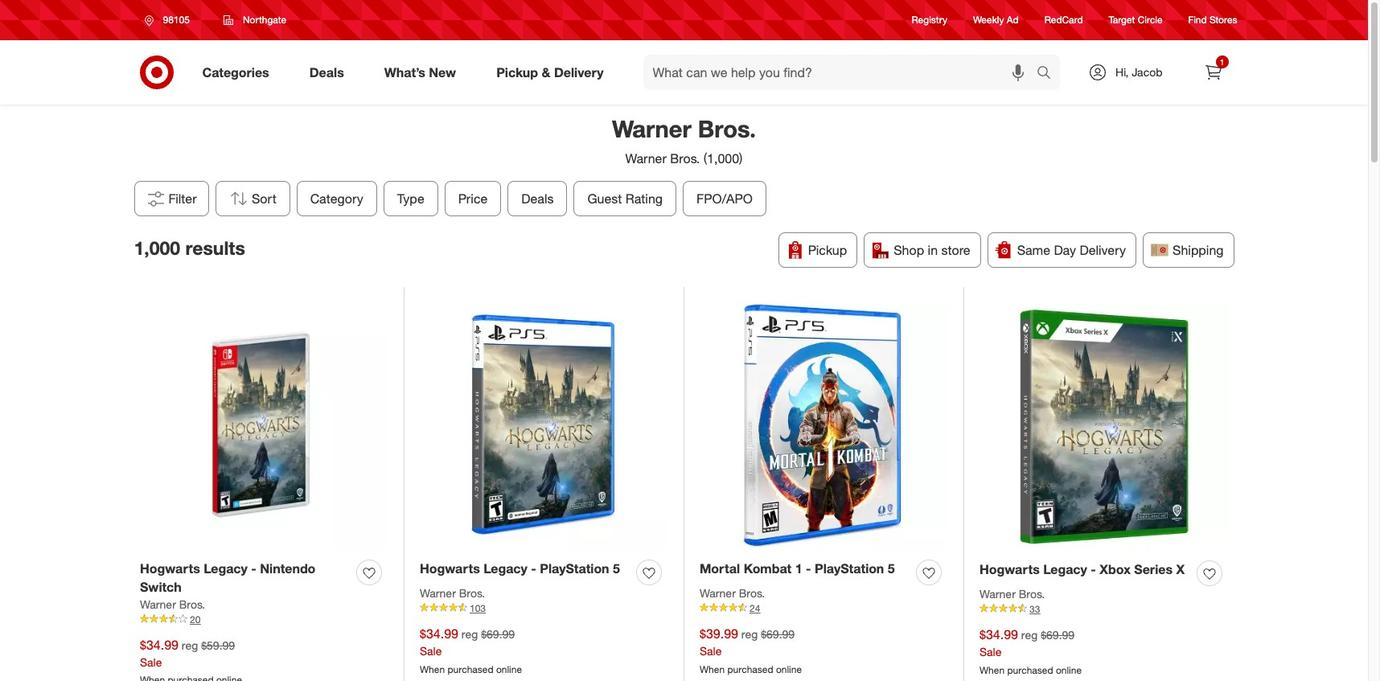 Task type: describe. For each thing, give the bounding box(es) containing it.
weekly
[[973, 14, 1004, 26]]

33 link
[[980, 602, 1228, 616]]

pickup & delivery
[[496, 64, 604, 80]]

switch
[[140, 579, 182, 595]]

$34.99 for hogwarts legacy - playstation 5
[[420, 626, 458, 642]]

shop in store
[[894, 242, 971, 258]]

price button
[[444, 181, 501, 216]]

warner bros. link for hogwarts legacy - nintendo switch
[[140, 596, 205, 613]]

1 horizontal spatial 1
[[1220, 57, 1224, 67]]

shop in store button
[[864, 232, 981, 268]]

bros. for mortal kombat 1 - playstation 5
[[739, 586, 765, 600]]

warner bros. for hogwarts legacy - playstation 5
[[420, 586, 485, 600]]

price
[[458, 191, 487, 207]]

$34.99 reg $69.99 sale when purchased online for hogwarts legacy - xbox series x
[[980, 627, 1082, 676]]

target circle
[[1109, 14, 1163, 26]]

store
[[942, 242, 971, 258]]

$69.99 for playstation
[[481, 627, 515, 641]]

bros. for hogwarts legacy - playstation 5
[[459, 586, 485, 600]]

reg for hogwarts legacy - xbox series x
[[1021, 628, 1038, 642]]

category
[[310, 191, 363, 207]]

103 link
[[420, 602, 668, 616]]

jacob
[[1132, 65, 1163, 79]]

hogwarts legacy - xbox series x link
[[980, 561, 1185, 579]]

hogwarts for hogwarts legacy - playstation 5
[[420, 561, 480, 577]]

weekly ad link
[[973, 13, 1019, 27]]

online for xbox
[[1056, 664, 1082, 676]]

1 link
[[1196, 55, 1231, 90]]

guest
[[587, 191, 622, 207]]

warner bros. warner bros. (1,000)
[[612, 114, 756, 167]]

search button
[[1030, 55, 1068, 93]]

2 playstation from the left
[[815, 561, 884, 577]]

bros. for hogwarts legacy - nintendo switch
[[179, 597, 205, 611]]

when for hogwarts legacy - xbox series x
[[980, 664, 1005, 676]]

filter
[[169, 191, 197, 207]]

kombat
[[744, 561, 792, 577]]

warner bros. for mortal kombat 1 - playstation 5
[[700, 586, 765, 600]]

- right kombat
[[806, 561, 811, 577]]

0 horizontal spatial 1
[[795, 561, 802, 577]]

- for hogwarts legacy - nintendo switch
[[251, 561, 256, 577]]

target circle link
[[1109, 13, 1163, 27]]

pickup for pickup
[[808, 242, 847, 258]]

20
[[190, 613, 201, 625]]

deals for deals button
[[521, 191, 553, 207]]

hogwarts legacy - nintendo switch
[[140, 561, 316, 595]]

fpo/apo
[[696, 191, 752, 207]]

bros. left (1,000)
[[670, 150, 700, 167]]

1,000
[[134, 237, 180, 259]]

warner bros. link for hogwarts legacy - xbox series x
[[980, 586, 1045, 602]]

categories
[[202, 64, 269, 80]]

What can we help you find? suggestions appear below search field
[[643, 55, 1041, 90]]

nintendo
[[260, 561, 316, 577]]

98105
[[163, 14, 190, 26]]

deals link
[[296, 55, 364, 90]]

same
[[1017, 242, 1051, 258]]

filter button
[[134, 181, 209, 216]]

hogwarts legacy - nintendo switch link
[[140, 560, 350, 596]]

mortal kombat 1 - playstation 5 link
[[700, 560, 895, 578]]

rating
[[625, 191, 662, 207]]

legacy for xbox
[[1043, 561, 1087, 577]]

find
[[1189, 14, 1207, 26]]

reg for mortal kombat 1 - playstation 5
[[741, 627, 758, 641]]

24 link
[[700, 602, 948, 616]]

103
[[470, 602, 486, 614]]

(1,000)
[[704, 150, 743, 167]]

hogwarts legacy - playstation 5
[[420, 561, 620, 577]]

33
[[1030, 603, 1040, 615]]

sort button
[[215, 181, 290, 216]]

registry link
[[912, 13, 948, 27]]

$69.99 for xbox
[[1041, 628, 1075, 642]]

same day delivery button
[[987, 232, 1137, 268]]

deals for deals link
[[309, 64, 344, 80]]

results
[[185, 237, 245, 259]]

reg for hogwarts legacy - playstation 5
[[462, 627, 478, 641]]

deals button
[[507, 181, 567, 216]]

warner for hogwarts legacy - nintendo switch
[[140, 597, 176, 611]]

sale for hogwarts legacy - xbox series x
[[980, 645, 1002, 659]]

bros. for hogwarts legacy - xbox series x
[[1019, 587, 1045, 601]]

type button
[[383, 181, 438, 216]]

delivery for pickup & delivery
[[554, 64, 604, 80]]

shop
[[894, 242, 924, 258]]

categories link
[[189, 55, 289, 90]]

new
[[429, 64, 456, 80]]

northgate button
[[213, 6, 297, 35]]

hogwarts legacy - playstation 5 link
[[420, 560, 620, 578]]

circle
[[1138, 14, 1163, 26]]

$34.99 reg $59.99 sale
[[140, 637, 235, 669]]

redcard link
[[1045, 13, 1083, 27]]

reg for hogwarts legacy - nintendo switch
[[182, 638, 198, 652]]

pickup & delivery link
[[483, 55, 624, 90]]



Task type: vqa. For each thing, say whether or not it's contained in the screenshot.


Task type: locate. For each thing, give the bounding box(es) containing it.
1 horizontal spatial pickup
[[808, 242, 847, 258]]

find stores link
[[1189, 13, 1238, 27]]

0 horizontal spatial delivery
[[554, 64, 604, 80]]

delivery right day
[[1080, 242, 1126, 258]]

$34.99
[[420, 626, 458, 642], [980, 627, 1018, 643], [140, 637, 179, 653]]

northgate
[[243, 14, 286, 26]]

0 horizontal spatial when
[[420, 663, 445, 676]]

deals
[[309, 64, 344, 80], [521, 191, 553, 207]]

hogwarts for hogwarts legacy - xbox series x
[[980, 561, 1040, 577]]

1 right kombat
[[795, 561, 802, 577]]

warner bros. link down switch
[[140, 596, 205, 613]]

same day delivery
[[1017, 242, 1126, 258]]

- inside hogwarts legacy - nintendo switch
[[251, 561, 256, 577]]

pickup inside button
[[808, 242, 847, 258]]

98105 button
[[134, 6, 207, 35]]

playstation up 103 link
[[540, 561, 609, 577]]

bros. up 24
[[739, 586, 765, 600]]

sale for hogwarts legacy - nintendo switch
[[140, 655, 162, 669]]

bros. up 103
[[459, 586, 485, 600]]

1
[[1220, 57, 1224, 67], [795, 561, 802, 577]]

pickup for pickup & delivery
[[496, 64, 538, 80]]

stores
[[1210, 14, 1238, 26]]

purchased down $39.99
[[728, 663, 773, 676]]

search
[[1030, 66, 1068, 82]]

warner bros. link up 24
[[700, 585, 765, 602]]

1 horizontal spatial when
[[700, 663, 725, 676]]

sale inside $39.99 reg $69.99 sale when purchased online
[[700, 644, 722, 658]]

purchased for hogwarts legacy - playstation 5
[[448, 663, 494, 676]]

0 horizontal spatial $69.99
[[481, 627, 515, 641]]

hogwarts inside hogwarts legacy - nintendo switch
[[140, 561, 200, 577]]

hogwarts up the 33
[[980, 561, 1040, 577]]

online for -
[[776, 663, 802, 676]]

1 horizontal spatial hogwarts
[[420, 561, 480, 577]]

sale for mortal kombat 1 - playstation 5
[[700, 644, 722, 658]]

hogwarts legacy - nintendo switch image
[[140, 303, 388, 550], [140, 303, 388, 550]]

hi,
[[1116, 65, 1129, 79]]

0 horizontal spatial playstation
[[540, 561, 609, 577]]

shipping button
[[1143, 232, 1234, 268]]

$34.99 reg $69.99 sale when purchased online down 103
[[420, 626, 522, 676]]

0 horizontal spatial hogwarts
[[140, 561, 200, 577]]

deals inside button
[[521, 191, 553, 207]]

delivery inside button
[[1080, 242, 1126, 258]]

warner
[[612, 114, 692, 143], [625, 150, 667, 167], [420, 586, 456, 600], [700, 586, 736, 600], [980, 587, 1016, 601], [140, 597, 176, 611]]

1 horizontal spatial $69.99
[[761, 627, 795, 641]]

20 link
[[140, 613, 388, 627]]

when inside $39.99 reg $69.99 sale when purchased online
[[700, 663, 725, 676]]

bros. up '20'
[[179, 597, 205, 611]]

$39.99
[[700, 626, 738, 642]]

reg
[[462, 627, 478, 641], [741, 627, 758, 641], [1021, 628, 1038, 642], [182, 638, 198, 652]]

2 horizontal spatial $34.99
[[980, 627, 1018, 643]]

purchased down the 33
[[1007, 664, 1053, 676]]

0 horizontal spatial deals
[[309, 64, 344, 80]]

sale
[[420, 644, 442, 658], [700, 644, 722, 658], [980, 645, 1002, 659], [140, 655, 162, 669]]

warner for mortal kombat 1 - playstation 5
[[700, 586, 736, 600]]

reg inside $34.99 reg $59.99 sale
[[182, 638, 198, 652]]

$69.99 inside $39.99 reg $69.99 sale when purchased online
[[761, 627, 795, 641]]

1 horizontal spatial legacy
[[484, 561, 528, 577]]

1 down stores
[[1220, 57, 1224, 67]]

hogwarts legacy - xbox series x
[[980, 561, 1185, 577]]

2 horizontal spatial hogwarts
[[980, 561, 1040, 577]]

online inside $39.99 reg $69.99 sale when purchased online
[[776, 663, 802, 676]]

target
[[1109, 14, 1135, 26]]

legacy inside hogwarts legacy - nintendo switch
[[204, 561, 248, 577]]

warner bros. up the 33
[[980, 587, 1045, 601]]

reg down the 33
[[1021, 628, 1038, 642]]

when for hogwarts legacy - playstation 5
[[420, 663, 445, 676]]

sale for hogwarts legacy - playstation 5
[[420, 644, 442, 658]]

legacy for nintendo
[[204, 561, 248, 577]]

pickup
[[496, 64, 538, 80], [808, 242, 847, 258]]

legacy left xbox
[[1043, 561, 1087, 577]]

hogwarts legacy - playstation 5 image
[[420, 303, 668, 550], [420, 303, 668, 550]]

$69.99 down 103
[[481, 627, 515, 641]]

$34.99 reg $69.99 sale when purchased online for hogwarts legacy - playstation 5
[[420, 626, 522, 676]]

warner bros. link for mortal kombat 1 - playstation 5
[[700, 585, 765, 602]]

xbox
[[1100, 561, 1131, 577]]

legacy left nintendo
[[204, 561, 248, 577]]

$39.99 reg $69.99 sale when purchased online
[[700, 626, 802, 676]]

x
[[1176, 561, 1185, 577]]

hogwarts
[[140, 561, 200, 577], [420, 561, 480, 577], [980, 561, 1040, 577]]

bros. up (1,000)
[[698, 114, 756, 143]]

shipping
[[1173, 242, 1224, 258]]

1 horizontal spatial 5
[[888, 561, 895, 577]]

1 horizontal spatial delivery
[[1080, 242, 1126, 258]]

warner bros. up 24
[[700, 586, 765, 600]]

1 horizontal spatial $34.99
[[420, 626, 458, 642]]

reg down '20'
[[182, 638, 198, 652]]

0 horizontal spatial legacy
[[204, 561, 248, 577]]

find stores
[[1189, 14, 1238, 26]]

0 vertical spatial deals
[[309, 64, 344, 80]]

series
[[1134, 561, 1173, 577]]

online for playstation
[[496, 663, 522, 676]]

warner bros. link for hogwarts legacy - playstation 5
[[420, 585, 485, 602]]

warner bros.
[[420, 586, 485, 600], [700, 586, 765, 600], [980, 587, 1045, 601], [140, 597, 205, 611]]

2 horizontal spatial $69.99
[[1041, 628, 1075, 642]]

legacy for playstation
[[484, 561, 528, 577]]

reg inside $39.99 reg $69.99 sale when purchased online
[[741, 627, 758, 641]]

1 playstation from the left
[[540, 561, 609, 577]]

1 horizontal spatial $34.99 reg $69.99 sale when purchased online
[[980, 627, 1082, 676]]

day
[[1054, 242, 1076, 258]]

playstation up 24 link on the right of the page
[[815, 561, 884, 577]]

hogwarts up switch
[[140, 561, 200, 577]]

guest rating button
[[574, 181, 676, 216]]

$34.99 inside $34.99 reg $59.99 sale
[[140, 637, 179, 653]]

0 horizontal spatial pickup
[[496, 64, 538, 80]]

$69.99 for -
[[761, 627, 795, 641]]

&
[[542, 64, 551, 80]]

warner bros. link up 103
[[420, 585, 485, 602]]

online down 33 link
[[1056, 664, 1082, 676]]

2 horizontal spatial when
[[980, 664, 1005, 676]]

mortal kombat 1 - playstation 5 image
[[700, 303, 948, 550], [700, 303, 948, 550]]

warner bros. for hogwarts legacy - xbox series x
[[980, 587, 1045, 601]]

mortal kombat 1 - playstation 5
[[700, 561, 895, 577]]

2 horizontal spatial purchased
[[1007, 664, 1053, 676]]

weekly ad
[[973, 14, 1019, 26]]

hogwarts legacy - xbox series x image
[[980, 303, 1228, 551], [980, 303, 1228, 551]]

$69.99 down 33 link
[[1041, 628, 1075, 642]]

reg down 103
[[462, 627, 478, 641]]

what's
[[384, 64, 425, 80]]

legacy up 103
[[484, 561, 528, 577]]

playstation
[[540, 561, 609, 577], [815, 561, 884, 577]]

online down 103 link
[[496, 663, 522, 676]]

2 horizontal spatial online
[[1056, 664, 1082, 676]]

pickup button
[[778, 232, 858, 268]]

warner for hogwarts legacy - playstation 5
[[420, 586, 456, 600]]

1 horizontal spatial deals
[[521, 191, 553, 207]]

warner bros. link up the 33
[[980, 586, 1045, 602]]

0 horizontal spatial purchased
[[448, 663, 494, 676]]

$34.99 for hogwarts legacy - xbox series x
[[980, 627, 1018, 643]]

purchased for mortal kombat 1 - playstation 5
[[728, 663, 773, 676]]

0 vertical spatial delivery
[[554, 64, 604, 80]]

1 horizontal spatial purchased
[[728, 663, 773, 676]]

in
[[928, 242, 938, 258]]

deals right 'price' button on the left of page
[[521, 191, 553, 207]]

ad
[[1007, 14, 1019, 26]]

warner bros. up 103
[[420, 586, 485, 600]]

$59.99
[[201, 638, 235, 652]]

- left xbox
[[1091, 561, 1096, 577]]

registry
[[912, 14, 948, 26]]

bros.
[[698, 114, 756, 143], [670, 150, 700, 167], [459, 586, 485, 600], [739, 586, 765, 600], [1019, 587, 1045, 601], [179, 597, 205, 611]]

1 horizontal spatial online
[[776, 663, 802, 676]]

sale inside $34.99 reg $59.99 sale
[[140, 655, 162, 669]]

bros. up the 33
[[1019, 587, 1045, 601]]

- for hogwarts legacy - xbox series x
[[1091, 561, 1096, 577]]

hogwarts for hogwarts legacy - nintendo switch
[[140, 561, 200, 577]]

0 horizontal spatial $34.99
[[140, 637, 179, 653]]

2 horizontal spatial legacy
[[1043, 561, 1087, 577]]

hi, jacob
[[1116, 65, 1163, 79]]

0 horizontal spatial online
[[496, 663, 522, 676]]

category button
[[296, 181, 377, 216]]

type
[[397, 191, 424, 207]]

delivery for same day delivery
[[1080, 242, 1126, 258]]

online
[[496, 663, 522, 676], [776, 663, 802, 676], [1056, 664, 1082, 676]]

purchased for hogwarts legacy - xbox series x
[[1007, 664, 1053, 676]]

redcard
[[1045, 14, 1083, 26]]

0 horizontal spatial 5
[[613, 561, 620, 577]]

24
[[750, 602, 760, 614]]

2 5 from the left
[[888, 561, 895, 577]]

deals left what's
[[309, 64, 344, 80]]

1 vertical spatial delivery
[[1080, 242, 1126, 258]]

$69.99 down 24 link on the right of the page
[[761, 627, 795, 641]]

purchased inside $39.99 reg $69.99 sale when purchased online
[[728, 663, 773, 676]]

sort
[[251, 191, 276, 207]]

when for mortal kombat 1 - playstation 5
[[700, 663, 725, 676]]

- up 103 link
[[531, 561, 536, 577]]

fpo/apo button
[[683, 181, 766, 216]]

- left nintendo
[[251, 561, 256, 577]]

warner bros. down switch
[[140, 597, 205, 611]]

1 vertical spatial deals
[[521, 191, 553, 207]]

1 5 from the left
[[613, 561, 620, 577]]

1,000 results
[[134, 237, 245, 259]]

- for hogwarts legacy - playstation 5
[[531, 561, 536, 577]]

1 vertical spatial pickup
[[808, 242, 847, 258]]

guest rating
[[587, 191, 662, 207]]

delivery right &
[[554, 64, 604, 80]]

0 horizontal spatial $34.99 reg $69.99 sale when purchased online
[[420, 626, 522, 676]]

hogwarts up 103
[[420, 561, 480, 577]]

purchased
[[448, 663, 494, 676], [728, 663, 773, 676], [1007, 664, 1053, 676]]

when
[[420, 663, 445, 676], [700, 663, 725, 676], [980, 664, 1005, 676]]

0 vertical spatial pickup
[[496, 64, 538, 80]]

what's new
[[384, 64, 456, 80]]

$34.99 reg $69.99 sale when purchased online down the 33
[[980, 627, 1082, 676]]

what's new link
[[371, 55, 476, 90]]

mortal
[[700, 561, 740, 577]]

reg down 24
[[741, 627, 758, 641]]

online down 24 link on the right of the page
[[776, 663, 802, 676]]

5
[[613, 561, 620, 577], [888, 561, 895, 577]]

1 vertical spatial 1
[[795, 561, 802, 577]]

warner bros. for hogwarts legacy - nintendo switch
[[140, 597, 205, 611]]

warner for hogwarts legacy - xbox series x
[[980, 587, 1016, 601]]

$34.99 for hogwarts legacy - nintendo switch
[[140, 637, 179, 653]]

purchased down 103
[[448, 663, 494, 676]]

1 horizontal spatial playstation
[[815, 561, 884, 577]]

0 vertical spatial 1
[[1220, 57, 1224, 67]]



